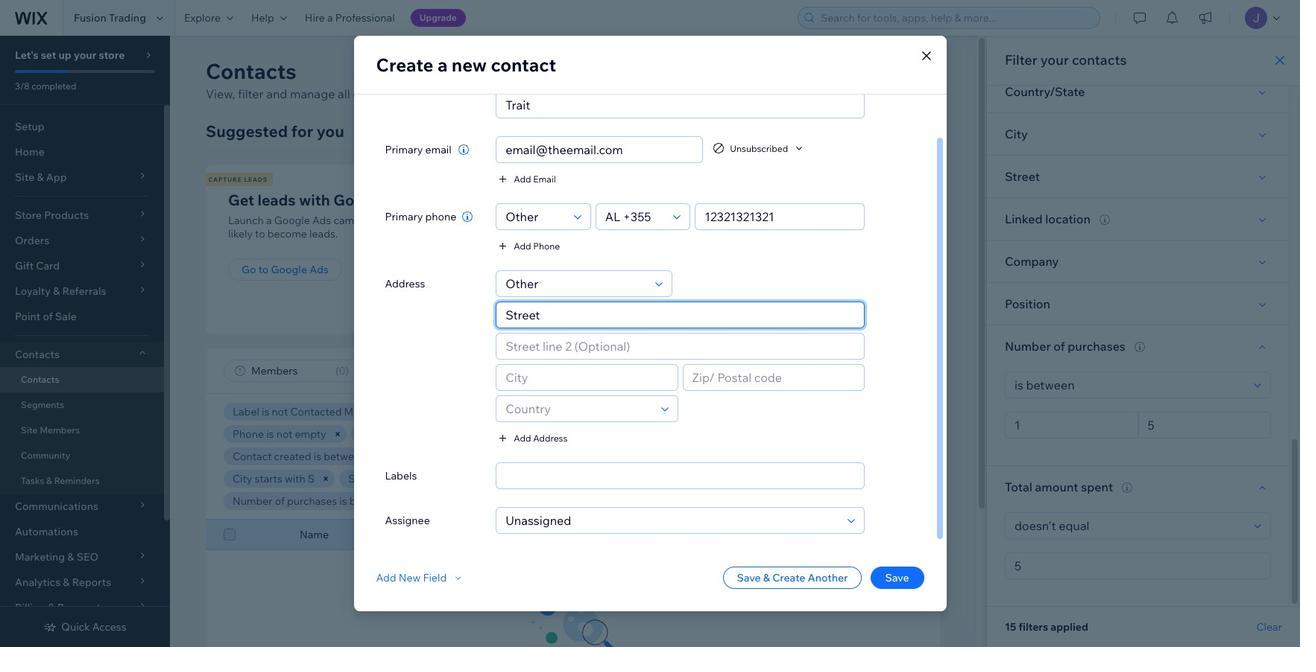 Task type: describe. For each thing, give the bounding box(es) containing it.
select an option field for total amount spent
[[1010, 514, 1250, 539]]

add email button
[[496, 172, 556, 186]]

of for number of purchases
[[1054, 339, 1065, 354]]

list containing get leads with google ads
[[204, 165, 1039, 334]]

is up starts
[[266, 428, 274, 441]]

new
[[399, 572, 421, 585]]

1 horizontal spatial clear
[[1257, 621, 1282, 635]]

0 horizontal spatial contact
[[233, 450, 272, 464]]

phone inside add phone button
[[533, 240, 560, 252]]

segments link
[[0, 393, 164, 418]]

add new field button
[[376, 572, 465, 585]]

filter your contacts
[[1005, 51, 1127, 69]]

customers
[[383, 406, 436, 419]]

let's set up your store
[[15, 48, 125, 62]]

contacts inside grow your contact list add contacts by importing them via gmail or a csv file.
[[670, 214, 712, 227]]

professional
[[335, 11, 395, 25]]

sidebar element
[[0, 36, 170, 648]]

(
[[335, 365, 339, 378]]

list
[[782, 191, 804, 210]]

new
[[452, 54, 487, 76]]

& for reminders
[[46, 476, 52, 487]]

filter for filter
[[664, 365, 690, 378]]

grow
[[647, 191, 686, 210]]

setup link
[[0, 114, 164, 139]]

member status
[[871, 529, 945, 542]]

label is not contacted me and customers
[[233, 406, 436, 419]]

1 vertical spatial google
[[274, 214, 310, 227]]

all
[[338, 86, 350, 101]]

create for create a new contact
[[376, 54, 434, 76]]

get leads with google ads launch a google ads campaign to target people likely to become leads.
[[228, 191, 462, 241]]

Search... field
[[762, 361, 917, 382]]

save & create another
[[737, 572, 848, 585]]

fusion
[[74, 11, 106, 25]]

To number field
[[1143, 413, 1266, 438]]

automations
[[15, 526, 78, 539]]

contact inside button
[[877, 64, 922, 79]]

city starts with s
[[233, 473, 315, 486]]

Phone field
[[700, 204, 860, 230]]

2 5 from the left
[[587, 495, 593, 509]]

total for total amount spent
[[1005, 480, 1033, 495]]

your inside contacts view, filter and manage all of your site's customers and leads. learn more
[[367, 86, 392, 101]]

hire a professional
[[305, 11, 395, 25]]

a right hire
[[327, 11, 333, 25]]

is left jacob in the bottom left of the page
[[595, 428, 602, 441]]

purchases for number of purchases
[[1068, 339, 1126, 354]]

and right me
[[362, 406, 380, 419]]

3/8 completed
[[15, 81, 76, 92]]

your inside grow your contact list add contacts by importing them via gmail or a csv file.
[[689, 191, 721, 210]]

phone for phone
[[604, 529, 635, 542]]

is down contact created is between dec 22, 2023 and dec 10, 2023
[[381, 473, 388, 486]]

is left 1
[[340, 495, 347, 509]]

country/state for country/state is algeria
[[710, 450, 779, 464]]

to right likely
[[255, 227, 265, 241]]

0 vertical spatial between
[[324, 450, 366, 464]]

of for number of purchases is between 1 and 5
[[275, 495, 285, 509]]

contacts inside contacts view, filter and manage all of your site's customers and leads. learn more
[[206, 58, 297, 84]]

unsubscribed button
[[712, 142, 806, 155]]

suggested for you
[[206, 122, 344, 141]]

upgrade
[[420, 12, 457, 23]]

1 5 from the left
[[422, 495, 429, 509]]

explore
[[184, 11, 221, 25]]

and down new
[[486, 86, 507, 101]]

capture
[[208, 176, 242, 183]]

ads inside button
[[310, 263, 329, 277]]

90
[[639, 450, 652, 464]]

Search for tools, apps, help & more... field
[[816, 7, 1095, 28]]

is up s
[[314, 450, 321, 464]]

days
[[654, 450, 677, 464]]

launch
[[228, 214, 264, 227]]

Zip/ Postal code field
[[688, 365, 860, 391]]

trading
[[109, 11, 146, 25]]

member status is not a member
[[360, 428, 514, 441]]

Last name field
[[501, 92, 860, 118]]

in
[[589, 450, 598, 464]]

target
[[396, 214, 426, 227]]

a left member
[[464, 428, 470, 441]]

2 type field from the top
[[501, 271, 651, 297]]

not for street is not empty
[[391, 473, 407, 486]]

suggested
[[206, 122, 288, 141]]

community link
[[0, 444, 164, 469]]

field
[[423, 572, 447, 585]]

site
[[21, 425, 38, 436]]

unsubscribed
[[730, 143, 788, 154]]

empty for phone is not empty
[[295, 428, 326, 441]]

s
[[308, 473, 315, 486]]

view,
[[206, 86, 235, 101]]

access
[[92, 621, 126, 635]]

add new field
[[376, 572, 447, 585]]

contacts button
[[0, 342, 164, 368]]

2 dec from the left
[[454, 450, 473, 464]]

a inside grow your contact list add contacts by importing them via gmail or a csv file.
[[866, 214, 872, 227]]

location for linked location
[[1045, 212, 1091, 227]]

phone for phone is not empty
[[233, 428, 264, 441]]

people
[[428, 214, 462, 227]]

0
[[339, 365, 346, 378]]

0 vertical spatial clear button
[[617, 493, 662, 511]]

2 2023 from the left
[[492, 450, 516, 464]]

never
[[595, 406, 622, 419]]

and right filter
[[266, 86, 287, 101]]

empty for street is not empty
[[409, 473, 441, 486]]

status for member status
[[915, 529, 945, 542]]

assignee for assignee is jacob simon
[[547, 428, 592, 441]]

of for point of sale
[[43, 310, 53, 324]]

spent for total amount spent is not 5
[[528, 495, 556, 509]]

15 filters applied
[[1005, 621, 1089, 635]]

last
[[619, 450, 636, 464]]

1 type field from the top
[[501, 204, 569, 230]]

linked location doesn't equal any of hickory drive
[[474, 473, 715, 486]]

csv
[[647, 227, 669, 241]]

company
[[1005, 254, 1059, 269]]

site members
[[21, 425, 80, 436]]

not down the doesn't
[[568, 495, 584, 509]]

save for save
[[885, 572, 909, 585]]

22,
[[390, 450, 404, 464]]

learn more button
[[545, 85, 608, 103]]

with for google
[[299, 191, 330, 210]]

create a new contact
[[376, 54, 556, 76]]

import contacts button
[[647, 259, 755, 281]]

up
[[59, 48, 71, 62]]

total for total amount spent is not 5
[[462, 495, 486, 509]]

1 vertical spatial between
[[350, 495, 392, 509]]

email for email
[[467, 529, 493, 542]]

)
[[346, 365, 349, 378]]

1 horizontal spatial clear button
[[1257, 621, 1282, 635]]

home
[[15, 145, 45, 159]]

add phone
[[514, 240, 560, 252]]

save for save & create another
[[737, 572, 761, 585]]

become
[[267, 227, 307, 241]]

leads. inside contacts view, filter and manage all of your site's customers and leads. learn more
[[509, 86, 542, 101]]

equal
[[589, 473, 616, 486]]

number of purchases
[[1005, 339, 1126, 354]]

contacted
[[290, 406, 342, 419]]

& for create
[[763, 572, 770, 585]]

primary email
[[385, 143, 452, 157]]

City field
[[501, 365, 673, 391]]

by
[[714, 214, 726, 227]]

assignee is jacob simon
[[547, 428, 669, 441]]

add address
[[514, 433, 568, 444]]

filter
[[238, 86, 264, 101]]

1 dec from the left
[[369, 450, 388, 464]]

0 vertical spatial contacts
[[1072, 51, 1127, 69]]

starts
[[255, 473, 282, 486]]

doesn't
[[551, 473, 587, 486]]

create for create contact
[[837, 64, 875, 79]]

add for add phone
[[514, 240, 531, 252]]

city for city
[[1005, 127, 1028, 142]]

of inside contacts view, filter and manage all of your site's customers and leads. learn more
[[353, 86, 364, 101]]

learn
[[545, 86, 576, 101]]

importing
[[729, 214, 777, 227]]



Task type: locate. For each thing, give the bounding box(es) containing it.
or
[[854, 214, 864, 227]]

contacts view, filter and manage all of your site's customers and leads. learn more
[[206, 58, 608, 101]]

dec left 10,
[[454, 450, 473, 464]]

contacts up filter
[[206, 58, 297, 84]]

phone down any
[[604, 529, 635, 542]]

type field down add phone
[[501, 271, 651, 297]]

not up phone is not empty
[[272, 406, 288, 419]]

tasks
[[21, 476, 44, 487]]

2 horizontal spatial address
[[741, 529, 781, 542]]

labels
[[385, 470, 417, 483]]

0 horizontal spatial assignee
[[385, 514, 430, 528]]

Email field
[[501, 137, 698, 163]]

0 vertical spatial empty
[[295, 428, 326, 441]]

1 vertical spatial email
[[470, 406, 496, 419]]

dec left 22,
[[369, 450, 388, 464]]

0 horizontal spatial clear
[[628, 496, 651, 507]]

reminders
[[54, 476, 100, 487]]

country/state up drive
[[710, 450, 779, 464]]

google down 'leads'
[[274, 214, 310, 227]]

1 horizontal spatial create
[[773, 572, 806, 585]]

likely
[[228, 227, 253, 241]]

is right the label
[[262, 406, 269, 419]]

Unsaved view field
[[247, 361, 331, 382]]

1 horizontal spatial amount
[[1035, 480, 1079, 495]]

with inside get leads with google ads launch a google ads campaign to target people likely to become leads.
[[299, 191, 330, 210]]

email inside button
[[533, 173, 556, 185]]

filter button
[[637, 360, 703, 382]]

completed
[[32, 81, 76, 92]]

0 horizontal spatial contact
[[491, 54, 556, 76]]

10,
[[475, 450, 489, 464]]

ads left campaign
[[312, 214, 331, 227]]

contacts down point of sale
[[15, 348, 60, 362]]

0 vertical spatial location
[[1045, 212, 1091, 227]]

number down position
[[1005, 339, 1051, 354]]

1 primary from the top
[[385, 143, 423, 157]]

contact created is between dec 22, 2023 and dec 10, 2023
[[233, 450, 516, 464]]

not
[[272, 406, 288, 419], [276, 428, 293, 441], [446, 428, 462, 441], [391, 473, 407, 486], [568, 495, 584, 509]]

0 vertical spatial contact
[[877, 64, 922, 79]]

2 vertical spatial address
[[741, 529, 781, 542]]

create
[[376, 54, 434, 76], [837, 64, 875, 79], [773, 572, 806, 585]]

select an option field up enter a value number field
[[1010, 514, 1250, 539]]

add left "new"
[[376, 572, 396, 585]]

0 vertical spatial select an option field
[[1010, 373, 1250, 398]]

1 vertical spatial country/state
[[710, 450, 779, 464]]

leads.
[[509, 86, 542, 101], [309, 227, 338, 241]]

contact inside grow your contact list add contacts by importing them via gmail or a csv file.
[[725, 191, 779, 210]]

contact up 'importing'
[[725, 191, 779, 210]]

email for email subscriber status is never subscribed
[[470, 406, 496, 419]]

not left member
[[446, 428, 462, 441]]

1 vertical spatial location
[[509, 473, 548, 486]]

0 vertical spatial status
[[552, 406, 582, 419]]

add up add phone button
[[514, 173, 531, 185]]

5 right 1
[[422, 495, 429, 509]]

filters
[[1019, 621, 1048, 635]]

location up company
[[1045, 212, 1091, 227]]

Street line 2 (Optional) field
[[501, 334, 860, 359]]

contacts
[[1072, 51, 1127, 69], [670, 214, 712, 227]]

2 primary from the top
[[385, 210, 423, 224]]

0 horizontal spatial leads.
[[309, 227, 338, 241]]

0 horizontal spatial clear button
[[617, 493, 662, 511]]

add down grow
[[647, 214, 667, 227]]

2 vertical spatial ads
[[310, 263, 329, 277]]

0 vertical spatial number
[[1005, 339, 1051, 354]]

3/8
[[15, 81, 29, 92]]

0 vertical spatial linked
[[1005, 212, 1043, 227]]

2 save from the left
[[885, 572, 909, 585]]

primary for primary email
[[385, 143, 423, 157]]

member for member status is not a member
[[360, 428, 401, 441]]

your inside sidebar element
[[74, 48, 96, 62]]

primary
[[385, 143, 423, 157], [385, 210, 423, 224]]

linked down 10,
[[474, 473, 507, 486]]

1 horizontal spatial spent
[[1081, 480, 1113, 495]]

gmail
[[823, 214, 851, 227]]

another
[[808, 572, 848, 585]]

add inside add phone button
[[514, 240, 531, 252]]

add phone button
[[496, 239, 560, 253]]

1 horizontal spatial &
[[763, 572, 770, 585]]

and right 1
[[402, 495, 420, 509]]

1 vertical spatial purchases
[[287, 495, 337, 509]]

setup
[[15, 120, 45, 133]]

applied
[[1051, 621, 1089, 635]]

1 vertical spatial assignee
[[385, 514, 430, 528]]

create inside button
[[773, 572, 806, 585]]

not for label is not contacted me and customers
[[272, 406, 288, 419]]

member up contact created is between dec 22, 2023 and dec 10, 2023
[[360, 428, 401, 441]]

address inside button
[[533, 433, 568, 444]]

1 horizontal spatial location
[[1045, 212, 1091, 227]]

number for number of purchases
[[1005, 339, 1051, 354]]

hire a professional link
[[296, 0, 404, 36]]

and down member status is not a member on the left of page
[[433, 450, 451, 464]]

2 vertical spatial phone
[[604, 529, 635, 542]]

amount for total amount spent
[[1035, 480, 1079, 495]]

1 vertical spatial primary
[[385, 210, 423, 224]]

site members link
[[0, 418, 164, 444]]

1 vertical spatial member
[[871, 529, 912, 542]]

0 horizontal spatial dec
[[369, 450, 388, 464]]

add down subscriber
[[514, 433, 531, 444]]

& inside sidebar element
[[46, 476, 52, 487]]

0 vertical spatial assignee
[[547, 428, 592, 441]]

contacts
[[206, 58, 297, 84], [697, 263, 741, 277], [15, 348, 60, 362], [21, 374, 59, 385]]

import contacts
[[661, 263, 741, 277]]

0 vertical spatial clear
[[628, 496, 651, 507]]

ads down get leads with google ads launch a google ads campaign to target people likely to become leads.
[[310, 263, 329, 277]]

0 horizontal spatial 2023
[[406, 450, 431, 464]]

1 save from the left
[[737, 572, 761, 585]]

0 horizontal spatial create
[[376, 54, 434, 76]]

leads. left learn
[[509, 86, 542, 101]]

0 horizontal spatial location
[[509, 473, 548, 486]]

phone down add email
[[533, 240, 560, 252]]

between down me
[[324, 450, 366, 464]]

save button
[[870, 567, 924, 590]]

amount for total amount spent is not 5
[[488, 495, 526, 509]]

0 horizontal spatial country/state
[[710, 450, 779, 464]]

to right go
[[258, 263, 269, 277]]

0 horizontal spatial purchases
[[287, 495, 337, 509]]

automations link
[[0, 520, 164, 545]]

2 select an option field from the top
[[1010, 514, 1250, 539]]

capture leads
[[208, 176, 268, 183]]

fusion trading
[[74, 11, 146, 25]]

list
[[204, 165, 1039, 334]]

None checkbox
[[224, 526, 236, 544]]

0 horizontal spatial empty
[[295, 428, 326, 441]]

country/state down filter your contacts
[[1005, 84, 1085, 99]]

Street field
[[501, 303, 860, 328]]

google up campaign
[[333, 191, 386, 210]]

street for street
[[1005, 169, 1040, 184]]

a down 'leads'
[[266, 214, 272, 227]]

get
[[228, 191, 254, 210]]

& right tasks
[[46, 476, 52, 487]]

0 horizontal spatial city
[[233, 473, 252, 486]]

member up save button
[[871, 529, 912, 542]]

contact
[[491, 54, 556, 76], [725, 191, 779, 210]]

subscribed
[[624, 406, 679, 419]]

go to google ads
[[242, 263, 329, 277]]

country/state for country/state
[[1005, 84, 1085, 99]]

linked
[[1005, 212, 1043, 227], [474, 473, 507, 486]]

save
[[737, 572, 761, 585], [885, 572, 909, 585]]

spent down from number field
[[1081, 480, 1113, 495]]

primary left email
[[385, 143, 423, 157]]

0 vertical spatial member
[[360, 428, 401, 441]]

empty down member status is not a member on the left of page
[[409, 473, 441, 486]]

1 horizontal spatial number
[[1005, 339, 1051, 354]]

contact up learn
[[491, 54, 556, 76]]

email up member
[[470, 406, 496, 419]]

Type field
[[501, 204, 569, 230], [501, 271, 651, 297]]

address
[[385, 277, 425, 291], [533, 433, 568, 444], [741, 529, 781, 542]]

assignee for assignee
[[385, 514, 430, 528]]

add down the "add email" button
[[514, 240, 531, 252]]

None field
[[510, 464, 860, 489], [501, 509, 843, 534], [510, 464, 860, 489], [501, 509, 843, 534]]

1 horizontal spatial linked
[[1005, 212, 1043, 227]]

0 vertical spatial &
[[46, 476, 52, 487]]

2 vertical spatial status
[[915, 529, 945, 542]]

phone
[[533, 240, 560, 252], [233, 428, 264, 441], [604, 529, 635, 542]]

leads
[[258, 191, 296, 210]]

0 horizontal spatial address
[[385, 277, 425, 291]]

1 vertical spatial &
[[763, 572, 770, 585]]

Enter a value number field
[[1010, 554, 1266, 579]]

birthdate
[[541, 450, 587, 464]]

manage
[[290, 86, 335, 101]]

1 vertical spatial contact
[[233, 450, 272, 464]]

0 vertical spatial address
[[385, 277, 425, 291]]

filter
[[1005, 51, 1038, 69], [664, 365, 690, 378]]

1 horizontal spatial status
[[552, 406, 582, 419]]

purchases for number of purchases is between 1 and 5
[[287, 495, 337, 509]]

street down contact created is between dec 22, 2023 and dec 10, 2023
[[348, 473, 378, 486]]

a inside get leads with google ads launch a google ads campaign to target people likely to become leads.
[[266, 214, 272, 227]]

me
[[344, 406, 360, 419]]

select an option field up from number field
[[1010, 373, 1250, 398]]

a right or
[[866, 214, 872, 227]]

contacts inside button
[[697, 263, 741, 277]]

of inside point of sale link
[[43, 310, 53, 324]]

dec
[[369, 450, 388, 464], [454, 450, 473, 464]]

1 horizontal spatial contact
[[725, 191, 779, 210]]

create contact button
[[805, 58, 940, 85]]

member
[[360, 428, 401, 441], [871, 529, 912, 542]]

5 down the linked location doesn't equal any of hickory drive
[[587, 495, 593, 509]]

google inside button
[[271, 263, 307, 277]]

2 horizontal spatial phone
[[604, 529, 635, 542]]

Country field
[[501, 397, 657, 422]]

1 horizontal spatial purchases
[[1068, 339, 1126, 354]]

type field up add phone
[[501, 204, 569, 230]]

create inside button
[[837, 64, 875, 79]]

0 vertical spatial leads.
[[509, 86, 542, 101]]

1 horizontal spatial total
[[1005, 480, 1033, 495]]

empty down contacted
[[295, 428, 326, 441]]

for
[[291, 122, 313, 141]]

2023
[[406, 450, 431, 464], [492, 450, 516, 464]]

tasks & reminders
[[21, 476, 100, 487]]

filter inside 'button'
[[664, 365, 690, 378]]

1 vertical spatial number
[[233, 495, 273, 509]]

birthdate in the last 90 days
[[541, 450, 677, 464]]

total amount spent is not 5
[[462, 495, 593, 509]]

0 vertical spatial filter
[[1005, 51, 1038, 69]]

jacob
[[605, 428, 635, 441]]

0 vertical spatial google
[[333, 191, 386, 210]]

street for street is not empty
[[348, 473, 378, 486]]

contacts right 'import'
[[697, 263, 741, 277]]

drive
[[689, 473, 715, 486]]

0 horizontal spatial 5
[[422, 495, 429, 509]]

1 vertical spatial street
[[348, 473, 378, 486]]

primary for primary phone
[[385, 210, 423, 224]]

Select an option field
[[1010, 373, 1250, 398], [1010, 514, 1250, 539]]

2 horizontal spatial status
[[915, 529, 945, 542]]

0 vertical spatial ads
[[389, 191, 417, 210]]

2023 right 22,
[[406, 450, 431, 464]]

1 vertical spatial city
[[233, 473, 252, 486]]

1 vertical spatial linked
[[474, 473, 507, 486]]

1 horizontal spatial contacts
[[1072, 51, 1127, 69]]

1 vertical spatial empty
[[409, 473, 441, 486]]

email down total amount spent is not 5
[[467, 529, 493, 542]]

to inside button
[[258, 263, 269, 277]]

spent for total amount spent
[[1081, 480, 1113, 495]]

leads. inside get leads with google ads launch a google ads campaign to target people likely to become leads.
[[309, 227, 338, 241]]

1 horizontal spatial member
[[871, 529, 912, 542]]

email down the 'email' field
[[533, 173, 556, 185]]

filter for filter your contacts
[[1005, 51, 1038, 69]]

0 vertical spatial phone
[[533, 240, 560, 252]]

spent
[[1081, 480, 1113, 495], [528, 495, 556, 509]]

spent down the doesn't
[[528, 495, 556, 509]]

1 2023 from the left
[[406, 450, 431, 464]]

upgrade button
[[411, 9, 466, 27]]

amount down 10,
[[488, 495, 526, 509]]

google down become
[[271, 263, 307, 277]]

go
[[242, 263, 256, 277]]

location up total amount spent is not 5
[[509, 473, 548, 486]]

0 vertical spatial city
[[1005, 127, 1028, 142]]

add inside grow your contact list add contacts by importing them via gmail or a csv file.
[[647, 214, 667, 227]]

0 vertical spatial contact
[[491, 54, 556, 76]]

hire
[[305, 11, 325, 25]]

not down 22,
[[391, 473, 407, 486]]

street up linked location
[[1005, 169, 1040, 184]]

2 horizontal spatial create
[[837, 64, 875, 79]]

1 select an option field from the top
[[1010, 373, 1250, 398]]

status up add address
[[552, 406, 582, 419]]

assignee down 1
[[385, 514, 430, 528]]

status up save button
[[915, 529, 945, 542]]

add for add email
[[514, 173, 531, 185]]

add inside add address button
[[514, 433, 531, 444]]

1 horizontal spatial phone
[[533, 240, 560, 252]]

save inside button
[[737, 572, 761, 585]]

1 vertical spatial filter
[[664, 365, 690, 378]]

let's
[[15, 48, 38, 62]]

ads up target
[[389, 191, 417, 210]]

0 horizontal spatial filter
[[664, 365, 690, 378]]

phone down the label
[[233, 428, 264, 441]]

between left 1
[[350, 495, 392, 509]]

1 vertical spatial clear
[[1257, 621, 1282, 635]]

the
[[600, 450, 617, 464]]

From number field
[[1010, 413, 1133, 438]]

city for city starts with s
[[233, 473, 252, 486]]

add inside the "add email" button
[[514, 173, 531, 185]]

number for number of purchases is between 1 and 5
[[233, 495, 273, 509]]

status down customers on the bottom left of page
[[404, 428, 433, 441]]

1 vertical spatial leads.
[[309, 227, 338, 241]]

address down target
[[385, 277, 425, 291]]

0 horizontal spatial total
[[462, 495, 486, 509]]

1 horizontal spatial country/state
[[1005, 84, 1085, 99]]

with for s
[[285, 473, 305, 486]]

go to google ads button
[[228, 259, 342, 281]]

contacts up segments
[[21, 374, 59, 385]]

a left new
[[438, 54, 448, 76]]

store
[[99, 48, 125, 62]]

0 horizontal spatial contacts
[[670, 214, 712, 227]]

1 horizontal spatial address
[[533, 433, 568, 444]]

1 horizontal spatial save
[[885, 572, 909, 585]]

1 vertical spatial clear button
[[1257, 621, 1282, 635]]

subscriber
[[498, 406, 550, 419]]

1 horizontal spatial filter
[[1005, 51, 1038, 69]]

primary left phone
[[385, 210, 423, 224]]

community
[[21, 450, 70, 462]]

address up birthdate
[[533, 433, 568, 444]]

0 vertical spatial street
[[1005, 169, 1040, 184]]

to left target
[[384, 214, 394, 227]]

select an option field for number of purchases
[[1010, 373, 1250, 398]]

add for add address
[[514, 433, 531, 444]]

1 vertical spatial ads
[[312, 214, 331, 227]]

2 vertical spatial google
[[271, 263, 307, 277]]

algeria
[[792, 450, 826, 464]]

phone
[[425, 210, 456, 224]]

address up save & create another button
[[741, 529, 781, 542]]

customers
[[424, 86, 483, 101]]

member for member status
[[871, 529, 912, 542]]

location for linked location doesn't equal any of hickory drive
[[509, 473, 548, 486]]

is down the doesn't
[[558, 495, 566, 509]]

1 horizontal spatial contact
[[877, 64, 922, 79]]

assignee down email subscriber status is never subscribed
[[547, 428, 592, 441]]

linked for linked location
[[1005, 212, 1043, 227]]

0 vertical spatial primary
[[385, 143, 423, 157]]

1 vertical spatial with
[[285, 473, 305, 486]]

Code field
[[601, 204, 669, 230]]

0 horizontal spatial status
[[404, 428, 433, 441]]

street is not empty
[[348, 473, 441, 486]]

total amount spent
[[1005, 480, 1113, 495]]

is left never
[[585, 406, 592, 419]]

tasks & reminders link
[[0, 469, 164, 494]]

& left another
[[763, 572, 770, 585]]

status for member status is not a member
[[404, 428, 433, 441]]

number down starts
[[233, 495, 273, 509]]

1 horizontal spatial assignee
[[547, 428, 592, 441]]

is left the algeria
[[782, 450, 789, 464]]

0 vertical spatial with
[[299, 191, 330, 210]]

save inside button
[[885, 572, 909, 585]]

is down customers on the bottom left of page
[[436, 428, 444, 441]]

1 horizontal spatial 2023
[[492, 450, 516, 464]]

amount down from number field
[[1035, 480, 1079, 495]]

campaign
[[334, 214, 382, 227]]

contacts inside dropdown button
[[15, 348, 60, 362]]

with
[[299, 191, 330, 210], [285, 473, 305, 486]]

0 horizontal spatial &
[[46, 476, 52, 487]]

not up created
[[276, 428, 293, 441]]

linked up company
[[1005, 212, 1043, 227]]

contacts link
[[0, 368, 164, 393]]

1 horizontal spatial 5
[[587, 495, 593, 509]]

0 vertical spatial email
[[533, 173, 556, 185]]

with right 'leads'
[[299, 191, 330, 210]]

to
[[384, 214, 394, 227], [255, 227, 265, 241], [258, 263, 269, 277]]

linked for linked location doesn't equal any of hickory drive
[[474, 473, 507, 486]]

leads. right become
[[309, 227, 338, 241]]

them
[[779, 214, 804, 227]]

add address button
[[496, 432, 568, 445]]

position
[[1005, 297, 1051, 312]]

& inside button
[[763, 572, 770, 585]]

add for add new field
[[376, 572, 396, 585]]

not for phone is not empty
[[276, 428, 293, 441]]

number of purchases is between 1 and 5
[[233, 495, 429, 509]]

2023 right 10,
[[492, 450, 516, 464]]

with left s
[[285, 473, 305, 486]]

country/state
[[1005, 84, 1085, 99], [710, 450, 779, 464]]



